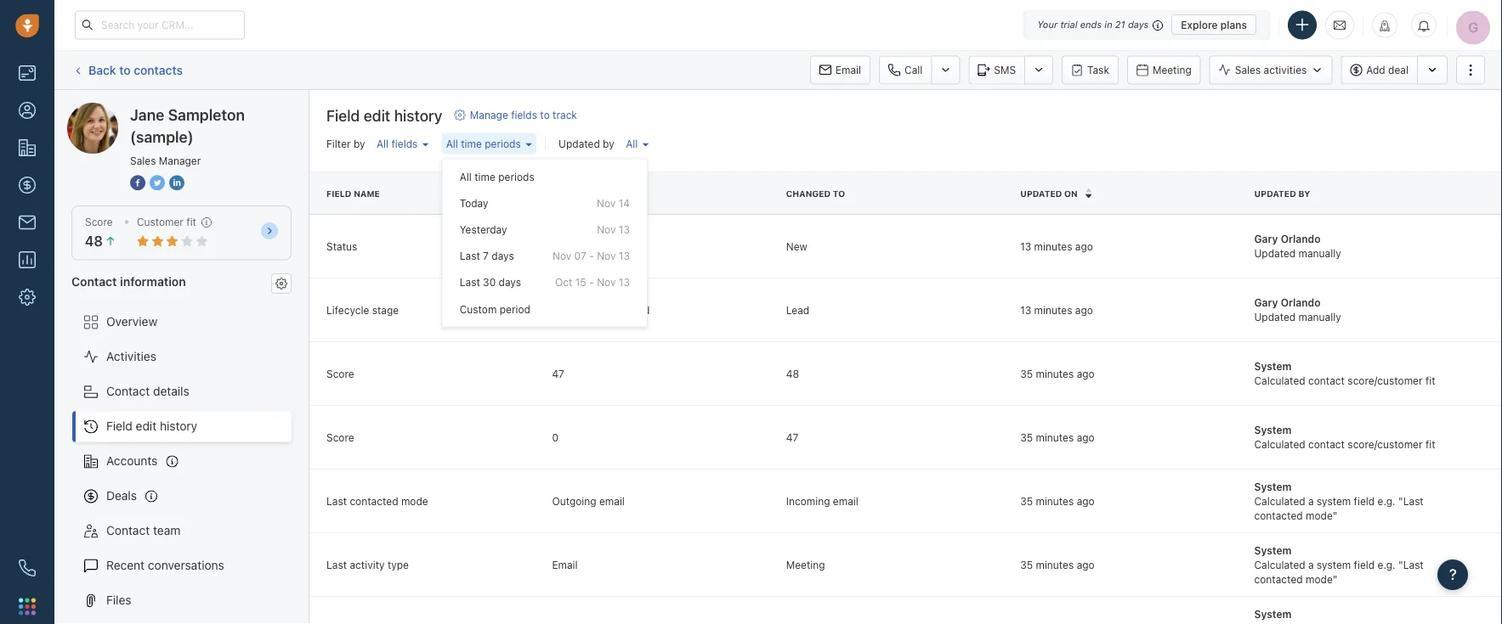Task type: vqa. For each thing, say whether or not it's contained in the screenshot.
fifth System from the top
yes



Task type: describe. For each thing, give the bounding box(es) containing it.
35 minutes ago for incoming email
[[1020, 495, 1095, 507]]

stage
[[372, 304, 399, 316]]

0 vertical spatial fit
[[186, 216, 196, 228]]

0
[[552, 432, 559, 443]]

contact for 47
[[1309, 439, 1345, 451]]

gary for new
[[1255, 233, 1278, 245]]

1 vertical spatial periods
[[498, 171, 535, 183]]

14
[[619, 197, 630, 209]]

sampleton down contacts
[[131, 102, 189, 116]]

sales qualified lead
[[552, 304, 650, 316]]

manage fields to track link
[[454, 108, 577, 123]]

period
[[500, 303, 530, 315]]

last 30 days
[[460, 277, 521, 289]]

add
[[1367, 64, 1386, 76]]

outgoing email
[[552, 495, 625, 507]]

customer
[[137, 216, 184, 228]]

field for incoming email
[[1354, 495, 1375, 507]]

nov for nov 14
[[597, 197, 616, 209]]

by for the all link at the top left
[[603, 138, 615, 150]]

customer fit
[[137, 216, 196, 228]]

incoming email
[[786, 495, 859, 507]]

nov right 07
[[597, 250, 616, 262]]

manage fields to track
[[470, 109, 577, 121]]

email for incoming email
[[833, 495, 859, 507]]

previous
[[552, 188, 598, 198]]

1 vertical spatial edit
[[136, 420, 157, 434]]

filter by
[[326, 138, 365, 150]]

0 vertical spatial 47
[[552, 368, 565, 380]]

sales manager
[[130, 155, 201, 167]]

manually for new
[[1299, 248, 1342, 259]]

mode
[[401, 495, 428, 507]]

1 vertical spatial qualified
[[581, 304, 624, 316]]

accounts
[[106, 455, 158, 469]]

all up today
[[460, 171, 472, 183]]

21
[[1115, 19, 1126, 30]]

7
[[483, 250, 489, 262]]

07
[[574, 250, 586, 262]]

updated on
[[1020, 189, 1078, 199]]

contacted for meeting
[[1255, 574, 1303, 586]]

48 button
[[85, 234, 116, 250]]

contact for contact details
[[106, 385, 150, 399]]

calculated for 48
[[1255, 375, 1306, 387]]

ago for lead
[[1075, 304, 1093, 316]]

1 vertical spatial 47
[[786, 432, 799, 443]]

your
[[1037, 19, 1058, 30]]

task
[[1088, 64, 1109, 76]]

track
[[553, 109, 577, 121]]

all up value
[[626, 138, 638, 150]]

back to contacts
[[88, 63, 183, 77]]

nov for nov 13
[[597, 224, 616, 236]]

- for 07
[[589, 250, 594, 262]]

last for last 7 days
[[460, 250, 480, 262]]

nov 07 - nov 13
[[553, 250, 630, 262]]

"last for meeting
[[1399, 559, 1424, 571]]

phone image
[[19, 560, 36, 577]]

sms button
[[969, 56, 1025, 85]]

email image
[[1334, 18, 1346, 32]]

minutes for lead
[[1034, 304, 1073, 316]]

1 vertical spatial field edit history
[[106, 420, 197, 434]]

activities
[[1264, 64, 1307, 76]]

nov 13
[[597, 224, 630, 236]]

contacted for incoming email
[[1255, 510, 1303, 522]]

yesterday
[[460, 224, 507, 236]]

0 vertical spatial field
[[326, 106, 360, 125]]

system for meeting
[[1255, 545, 1292, 556]]

all time periods button
[[442, 133, 537, 154]]

1 vertical spatial all time periods
[[460, 171, 535, 183]]

all fields
[[377, 138, 418, 150]]

system for incoming email
[[1255, 481, 1292, 493]]

e.g. for meeting
[[1378, 559, 1396, 571]]

nov for nov 07 - nov 13
[[553, 250, 572, 262]]

plans
[[1221, 19, 1247, 31]]

minutes for new
[[1034, 240, 1073, 252]]

ago for meeting
[[1077, 559, 1095, 571]]

filter
[[326, 138, 351, 150]]

last activity type
[[326, 559, 409, 571]]

0 vertical spatial (sample)
[[192, 102, 241, 116]]

outgoing
[[552, 495, 597, 507]]

0 horizontal spatial jane
[[101, 102, 127, 116]]

deal
[[1389, 64, 1409, 76]]

team
[[153, 524, 181, 538]]

all right filter by
[[377, 138, 389, 150]]

1 lead from the left
[[627, 304, 650, 316]]

system calculated a system field e.g. "last contacted mode" for meeting
[[1255, 545, 1424, 586]]

jane sampleton (sample) up manager
[[130, 105, 245, 146]]

fit for 48
[[1426, 375, 1436, 387]]

overview
[[106, 315, 157, 329]]

lifecycle stage
[[326, 304, 399, 316]]

0 vertical spatial field edit history
[[326, 106, 443, 125]]

facebook circled image
[[130, 173, 145, 192]]

time inside dropdown button
[[461, 138, 482, 150]]

all inside dropdown button
[[446, 138, 458, 150]]

activities
[[106, 350, 156, 364]]

system calculated a system field e.g. "last contacted mode" for incoming email
[[1255, 481, 1424, 522]]

0 vertical spatial contacted
[[350, 495, 398, 507]]

back to contacts link
[[71, 57, 184, 83]]

contact for contact team
[[106, 524, 150, 538]]

contact details
[[106, 385, 189, 399]]

last contacted mode
[[326, 495, 428, 507]]

ago for incoming email
[[1077, 495, 1095, 507]]

system for meeting
[[1317, 559, 1351, 571]]

1 vertical spatial time
[[475, 171, 496, 183]]

days for oct 15 - nov 13
[[499, 277, 521, 289]]

on
[[1065, 189, 1078, 199]]

today
[[460, 197, 488, 209]]

score for 0
[[326, 432, 354, 443]]

oct
[[555, 277, 573, 289]]

deals
[[106, 489, 137, 503]]

information
[[120, 274, 186, 288]]

in
[[1105, 19, 1113, 30]]

to for back
[[119, 63, 131, 77]]

periods inside "all time periods" dropdown button
[[485, 138, 521, 150]]

explore
[[1181, 19, 1218, 31]]

sales activities
[[1235, 64, 1307, 76]]

1 horizontal spatial 48
[[786, 368, 799, 380]]

0 vertical spatial edit
[[364, 106, 390, 125]]

0 vertical spatial updated by
[[559, 138, 615, 150]]

35 for 47
[[1020, 432, 1033, 443]]

nov 14
[[597, 197, 630, 209]]

recent
[[106, 559, 145, 573]]

email inside button
[[836, 64, 861, 76]]

custom
[[460, 303, 497, 315]]

- for 15
[[589, 277, 594, 289]]

ago for 47
[[1077, 432, 1095, 443]]

files
[[106, 594, 131, 608]]

call link
[[879, 56, 931, 85]]

lifecycle
[[326, 304, 369, 316]]

all link
[[622, 134, 654, 154]]

call button
[[879, 56, 931, 85]]

call
[[905, 64, 923, 76]]

calculated for meeting
[[1255, 559, 1306, 571]]

fit for 47
[[1426, 439, 1436, 451]]

oct 15 - nov 13
[[555, 277, 630, 289]]

value
[[600, 188, 629, 198]]

a for meeting
[[1309, 559, 1314, 571]]

0 vertical spatial days
[[1128, 19, 1149, 30]]

your trial ends in 21 days
[[1037, 19, 1149, 30]]

sms
[[994, 64, 1016, 76]]

all fields link
[[372, 134, 433, 154]]

a for incoming email
[[1309, 495, 1314, 507]]

custom period
[[460, 303, 530, 315]]

incoming
[[786, 495, 830, 507]]



Task type: locate. For each thing, give the bounding box(es) containing it.
changed
[[786, 188, 831, 198]]

2 horizontal spatial sales
[[1235, 64, 1261, 76]]

1 gary from the top
[[1255, 233, 1278, 245]]

13 minutes ago for lead
[[1020, 304, 1093, 316]]

system calculated contact score/customer fit for 48
[[1255, 361, 1436, 387]]

1 vertical spatial meeting
[[786, 559, 825, 571]]

contacts
[[134, 63, 183, 77]]

jane down back
[[101, 102, 127, 116]]

1 35 from the top
[[1020, 368, 1033, 380]]

2 orlando from the top
[[1281, 297, 1321, 309]]

2 email from the left
[[833, 495, 859, 507]]

meeting down explore
[[1153, 64, 1192, 76]]

minutes for meeting
[[1036, 559, 1074, 571]]

score/customer for 48
[[1348, 375, 1423, 387]]

0 vertical spatial gary orlando updated manually
[[1255, 233, 1342, 259]]

nov left 07
[[553, 250, 572, 262]]

2 manually from the top
[[1299, 311, 1342, 323]]

0 vertical spatial score/customer
[[1348, 375, 1423, 387]]

2 vertical spatial score
[[326, 432, 354, 443]]

4 system from the top
[[1255, 545, 1292, 556]]

to right changed
[[833, 188, 845, 198]]

0 horizontal spatial 48
[[85, 234, 103, 250]]

0 vertical spatial contact
[[1309, 375, 1345, 387]]

1 vertical spatial field
[[1354, 559, 1375, 571]]

score up 48 button
[[85, 216, 113, 228]]

2 lead from the left
[[786, 304, 810, 316]]

2 horizontal spatial to
[[833, 188, 845, 198]]

0 vertical spatial to
[[119, 63, 131, 77]]

field
[[326, 106, 360, 125], [326, 188, 351, 198], [106, 420, 133, 434]]

0 vertical spatial field
[[1354, 495, 1375, 507]]

4 35 minutes ago from the top
[[1020, 559, 1095, 571]]

mode" for meeting
[[1306, 574, 1338, 586]]

0 horizontal spatial field edit history
[[106, 420, 197, 434]]

ends
[[1080, 19, 1102, 30]]

explore plans link
[[1172, 14, 1257, 35]]

0 vertical spatial qualified
[[552, 240, 595, 252]]

1 calculated from the top
[[1255, 375, 1306, 387]]

0 vertical spatial meeting
[[1153, 64, 1192, 76]]

contact team
[[106, 524, 181, 538]]

activity
[[350, 559, 385, 571]]

48
[[85, 234, 103, 250], [786, 368, 799, 380]]

35 for 48
[[1020, 368, 1033, 380]]

sampleton
[[131, 102, 189, 116], [168, 105, 245, 124]]

1 system calculated contact score/customer fit from the top
[[1255, 361, 1436, 387]]

add deal button
[[1341, 56, 1417, 85]]

lead down new
[[786, 304, 810, 316]]

0 vertical spatial sales
[[1235, 64, 1261, 76]]

35 for meeting
[[1020, 559, 1033, 571]]

last left activity
[[326, 559, 347, 571]]

2 system from the top
[[1317, 559, 1351, 571]]

last for last 30 days
[[460, 277, 480, 289]]

- right 07
[[589, 250, 594, 262]]

2 vertical spatial fit
[[1426, 439, 1436, 451]]

calculated for incoming email
[[1255, 495, 1306, 507]]

to right back
[[119, 63, 131, 77]]

0 horizontal spatial email
[[552, 559, 578, 571]]

0 vertical spatial system calculated a system field e.g. "last contacted mode"
[[1255, 481, 1424, 522]]

previous value
[[552, 188, 629, 198]]

4 calculated from the top
[[1255, 559, 1306, 571]]

explore plans
[[1181, 19, 1247, 31]]

sales left activities
[[1235, 64, 1261, 76]]

2 vertical spatial field
[[106, 420, 133, 434]]

0 horizontal spatial by
[[354, 138, 365, 150]]

0 horizontal spatial to
[[119, 63, 131, 77]]

1 manually from the top
[[1299, 248, 1342, 259]]

2 horizontal spatial by
[[1299, 188, 1311, 198]]

sampleton up manager
[[168, 105, 245, 124]]

Search your CRM... text field
[[75, 11, 245, 40]]

field for meeting
[[1354, 559, 1375, 571]]

2 score/customer from the top
[[1348, 439, 1423, 451]]

task button
[[1062, 56, 1119, 85]]

1 35 minutes ago from the top
[[1020, 368, 1095, 380]]

sales for jane sampleton (sample)
[[130, 155, 156, 167]]

add deal
[[1367, 64, 1409, 76]]

1 score/customer from the top
[[1348, 375, 1423, 387]]

contact for contact information
[[71, 274, 117, 288]]

manually for lead
[[1299, 311, 1342, 323]]

0 vertical spatial system
[[1317, 495, 1351, 507]]

2 gary from the top
[[1255, 297, 1278, 309]]

minutes for 48
[[1036, 368, 1074, 380]]

0 vertical spatial 48
[[85, 234, 103, 250]]

all time periods inside dropdown button
[[446, 138, 521, 150]]

calculated for 47
[[1255, 439, 1306, 451]]

1 system from the top
[[1317, 495, 1351, 507]]

2 contact from the top
[[1309, 439, 1345, 451]]

all time periods down "all time periods" dropdown button
[[460, 171, 535, 183]]

2 field from the top
[[1354, 559, 1375, 571]]

nov down nov 14
[[597, 224, 616, 236]]

new
[[786, 240, 808, 252]]

30
[[483, 277, 496, 289]]

0 horizontal spatial fields
[[392, 138, 418, 150]]

all time periods
[[446, 138, 521, 150], [460, 171, 535, 183]]

by for the all fields link
[[354, 138, 365, 150]]

0 horizontal spatial email
[[599, 495, 625, 507]]

minutes for incoming email
[[1036, 495, 1074, 507]]

last left the 7
[[460, 250, 480, 262]]

gary for lead
[[1255, 297, 1278, 309]]

1 13 minutes ago from the top
[[1020, 240, 1093, 252]]

1 vertical spatial fit
[[1426, 375, 1436, 387]]

phone element
[[10, 552, 44, 586]]

1 vertical spatial gary orlando updated manually
[[1255, 297, 1342, 323]]

1 contact from the top
[[1309, 375, 1345, 387]]

orlando for new
[[1281, 233, 1321, 245]]

2 35 minutes ago from the top
[[1020, 432, 1095, 443]]

system for 47
[[1255, 424, 1292, 436]]

0 horizontal spatial sales
[[130, 155, 156, 167]]

email for outgoing email
[[599, 495, 625, 507]]

0 vertical spatial system calculated contact score/customer fit
[[1255, 361, 1436, 387]]

field edit history up all fields
[[326, 106, 443, 125]]

1 orlando from the top
[[1281, 233, 1321, 245]]

score up last contacted mode in the bottom left of the page
[[326, 432, 354, 443]]

1 vertical spatial a
[[1309, 559, 1314, 571]]

days for nov 07 - nov 13
[[492, 250, 514, 262]]

meeting
[[1153, 64, 1192, 76], [786, 559, 825, 571]]

updated by
[[559, 138, 615, 150], [1255, 188, 1311, 198]]

contact down 48 button
[[71, 274, 117, 288]]

system for incoming email
[[1317, 495, 1351, 507]]

history
[[394, 106, 443, 125], [160, 420, 197, 434]]

qualified up "15"
[[552, 240, 595, 252]]

1 vertical spatial system calculated contact score/customer fit
[[1255, 424, 1436, 451]]

meeting button
[[1127, 56, 1201, 85]]

time
[[461, 138, 482, 150], [475, 171, 496, 183]]

to for changed
[[833, 188, 845, 198]]

mode"
[[1306, 510, 1338, 522], [1306, 574, 1338, 586]]

status
[[326, 240, 357, 252]]

0 vertical spatial fields
[[511, 109, 537, 121]]

score for 47
[[326, 368, 354, 380]]

1 horizontal spatial field edit history
[[326, 106, 443, 125]]

0 vertical spatial "last
[[1399, 495, 1424, 507]]

(sample) up sales manager
[[130, 128, 194, 146]]

jane sampleton (sample)
[[101, 102, 241, 116], [130, 105, 245, 146]]

2 mode" from the top
[[1306, 574, 1338, 586]]

mng settings image
[[275, 278, 287, 290]]

35
[[1020, 368, 1033, 380], [1020, 432, 1033, 443], [1020, 495, 1033, 507], [1020, 559, 1033, 571]]

last for last activity type
[[326, 559, 347, 571]]

1 vertical spatial mode"
[[1306, 574, 1338, 586]]

all right the all fields link
[[446, 138, 458, 150]]

system
[[1255, 361, 1292, 372], [1255, 424, 1292, 436], [1255, 481, 1292, 493], [1255, 545, 1292, 556], [1255, 608, 1292, 620]]

contact information
[[71, 274, 186, 288]]

3 system from the top
[[1255, 481, 1292, 493]]

1 horizontal spatial fields
[[511, 109, 537, 121]]

35 minutes ago for 48
[[1020, 368, 1095, 380]]

email button
[[810, 56, 871, 85]]

1 horizontal spatial updated by
[[1255, 188, 1311, 198]]

1 field from the top
[[1354, 495, 1375, 507]]

last up last activity type
[[326, 495, 347, 507]]

jane sampleton (sample) down contacts
[[101, 102, 241, 116]]

system
[[1317, 495, 1351, 507], [1317, 559, 1351, 571]]

days right the 7
[[492, 250, 514, 262]]

details
[[153, 385, 189, 399]]

nov left '14' at the top left of the page
[[597, 197, 616, 209]]

0 vertical spatial gary
[[1255, 233, 1278, 245]]

system calculated contact score/customer fit for 47
[[1255, 424, 1436, 451]]

0 horizontal spatial lead
[[627, 304, 650, 316]]

score down lifecycle
[[326, 368, 354, 380]]

3 35 minutes ago from the top
[[1020, 495, 1095, 507]]

score/customer for 47
[[1348, 439, 1423, 451]]

1 horizontal spatial email
[[833, 495, 859, 507]]

47 up '0'
[[552, 368, 565, 380]]

e.g. for incoming email
[[1378, 495, 1396, 507]]

field edit history
[[326, 106, 443, 125], [106, 420, 197, 434]]

contact for 48
[[1309, 375, 1345, 387]]

trial
[[1061, 19, 1078, 30]]

1 horizontal spatial 47
[[786, 432, 799, 443]]

0 vertical spatial time
[[461, 138, 482, 150]]

orlando for lead
[[1281, 297, 1321, 309]]

gary
[[1255, 233, 1278, 245], [1255, 297, 1278, 309]]

5 system from the top
[[1255, 608, 1292, 620]]

calculated
[[1255, 375, 1306, 387], [1255, 439, 1306, 451], [1255, 495, 1306, 507], [1255, 559, 1306, 571]]

1 e.g. from the top
[[1378, 495, 1396, 507]]

1 vertical spatial history
[[160, 420, 197, 434]]

fields for all
[[392, 138, 418, 150]]

1 "last from the top
[[1399, 495, 1424, 507]]

linkedin circled image
[[169, 173, 185, 192]]

(sample) up manager
[[192, 102, 241, 116]]

meeting inside button
[[1153, 64, 1192, 76]]

1 - from the top
[[589, 250, 594, 262]]

sales for lifecycle stage
[[552, 304, 578, 316]]

back
[[88, 63, 116, 77]]

periods down "all time periods" dropdown button
[[498, 171, 535, 183]]

fields right filter by
[[392, 138, 418, 150]]

field
[[1354, 495, 1375, 507], [1354, 559, 1375, 571]]

manager
[[159, 155, 201, 167]]

1 vertical spatial system calculated a system field e.g. "last contacted mode"
[[1255, 545, 1424, 586]]

2 - from the top
[[589, 277, 594, 289]]

1 vertical spatial updated by
[[1255, 188, 1311, 198]]

to inside back to contacts link
[[119, 63, 131, 77]]

edit down contact details
[[136, 420, 157, 434]]

to left track
[[540, 109, 550, 121]]

1 vertical spatial to
[[540, 109, 550, 121]]

1 vertical spatial e.g.
[[1378, 559, 1396, 571]]

last 7 days
[[460, 250, 514, 262]]

0 vertical spatial score
[[85, 216, 113, 228]]

3 calculated from the top
[[1255, 495, 1306, 507]]

all time periods down the manage
[[446, 138, 521, 150]]

ago for 48
[[1077, 368, 1095, 380]]

1 vertical spatial (sample)
[[130, 128, 194, 146]]

47 up incoming
[[786, 432, 799, 443]]

1 vertical spatial "last
[[1399, 559, 1424, 571]]

sales up facebook circled image
[[130, 155, 156, 167]]

1 horizontal spatial lead
[[786, 304, 810, 316]]

1 vertical spatial 13 minutes ago
[[1020, 304, 1093, 316]]

2 a from the top
[[1309, 559, 1314, 571]]

1 system from the top
[[1255, 361, 1292, 372]]

1 horizontal spatial meeting
[[1153, 64, 1192, 76]]

35 minutes ago
[[1020, 368, 1095, 380], [1020, 432, 1095, 443], [1020, 495, 1095, 507], [1020, 559, 1095, 571]]

to inside manage fields to track link
[[540, 109, 550, 121]]

jane down contacts
[[130, 105, 164, 124]]

jane inside jane sampleton (sample)
[[130, 105, 164, 124]]

1 horizontal spatial edit
[[364, 106, 390, 125]]

a
[[1309, 495, 1314, 507], [1309, 559, 1314, 571]]

name
[[354, 188, 380, 198]]

minutes
[[1034, 240, 1073, 252], [1034, 304, 1073, 316], [1036, 368, 1074, 380], [1036, 432, 1074, 443], [1036, 495, 1074, 507], [1036, 559, 1074, 571]]

contact
[[71, 274, 117, 288], [106, 385, 150, 399], [106, 524, 150, 538]]

0 vertical spatial email
[[836, 64, 861, 76]]

2 vertical spatial to
[[833, 188, 845, 198]]

0 vertical spatial orlando
[[1281, 233, 1321, 245]]

fields
[[511, 109, 537, 121], [392, 138, 418, 150]]

2 e.g. from the top
[[1378, 559, 1396, 571]]

1 horizontal spatial history
[[394, 106, 443, 125]]

2 system from the top
[[1255, 424, 1292, 436]]

0 vertical spatial periods
[[485, 138, 521, 150]]

35 minutes ago for 47
[[1020, 432, 1095, 443]]

2 system calculated a system field e.g. "last contacted mode" from the top
[[1255, 545, 1424, 586]]

3 35 from the top
[[1020, 495, 1033, 507]]

1 vertical spatial 48
[[786, 368, 799, 380]]

0 vertical spatial -
[[589, 250, 594, 262]]

email left the call button
[[836, 64, 861, 76]]

conversations
[[148, 559, 224, 573]]

days right 30
[[499, 277, 521, 289]]

e.g.
[[1378, 495, 1396, 507], [1378, 559, 1396, 571]]

1 a from the top
[[1309, 495, 1314, 507]]

ago
[[1075, 240, 1093, 252], [1075, 304, 1093, 316], [1077, 368, 1095, 380], [1077, 432, 1095, 443], [1077, 495, 1095, 507], [1077, 559, 1095, 571]]

type
[[388, 559, 409, 571]]

gary orlando updated manually for lead
[[1255, 297, 1342, 323]]

"last for incoming email
[[1399, 495, 1424, 507]]

qualified down oct 15 - nov 13
[[581, 304, 624, 316]]

35 minutes ago for meeting
[[1020, 559, 1095, 571]]

email right the outgoing
[[599, 495, 625, 507]]

0 horizontal spatial meeting
[[786, 559, 825, 571]]

1 gary orlando updated manually from the top
[[1255, 233, 1342, 259]]

2 system calculated contact score/customer fit from the top
[[1255, 424, 1436, 451]]

0 vertical spatial e.g.
[[1378, 495, 1396, 507]]

field edit history down contact details
[[106, 420, 197, 434]]

days right '21' at the right of page
[[1128, 19, 1149, 30]]

recent conversations
[[106, 559, 224, 573]]

0 horizontal spatial edit
[[136, 420, 157, 434]]

0 horizontal spatial updated by
[[559, 138, 615, 150]]

1 horizontal spatial to
[[540, 109, 550, 121]]

1 horizontal spatial jane
[[130, 105, 164, 124]]

twitter circled image
[[150, 173, 165, 192]]

score/customer
[[1348, 375, 1423, 387], [1348, 439, 1423, 451]]

0 horizontal spatial 47
[[552, 368, 565, 380]]

1 email from the left
[[599, 495, 625, 507]]

email right incoming
[[833, 495, 859, 507]]

fields for manage
[[511, 109, 537, 121]]

sales down oct
[[552, 304, 578, 316]]

15
[[575, 277, 586, 289]]

0 vertical spatial manually
[[1299, 248, 1342, 259]]

score
[[85, 216, 113, 228], [326, 368, 354, 380], [326, 432, 354, 443]]

updated
[[559, 138, 600, 150], [1255, 188, 1296, 198], [1020, 189, 1062, 199], [1255, 248, 1296, 259], [1255, 311, 1296, 323]]

changed to
[[786, 188, 845, 198]]

lead down oct 15 - nov 13
[[627, 304, 650, 316]]

0 vertical spatial history
[[394, 106, 443, 125]]

manage
[[470, 109, 508, 121]]

system calculated a system field e.g. "last contacted mode"
[[1255, 481, 1424, 522], [1255, 545, 1424, 586]]

field up filter by
[[326, 106, 360, 125]]

field name
[[326, 188, 380, 198]]

ago for new
[[1075, 240, 1093, 252]]

history up the all fields link
[[394, 106, 443, 125]]

manually
[[1299, 248, 1342, 259], [1299, 311, 1342, 323]]

periods down manage fields to track link
[[485, 138, 521, 150]]

time down the manage
[[461, 138, 482, 150]]

by
[[603, 138, 615, 150], [354, 138, 365, 150], [1299, 188, 1311, 198]]

all
[[626, 138, 638, 150], [377, 138, 389, 150], [446, 138, 458, 150], [460, 171, 472, 183]]

1 horizontal spatial by
[[603, 138, 615, 150]]

gary orlando updated manually for new
[[1255, 233, 1342, 259]]

2 gary orlando updated manually from the top
[[1255, 297, 1342, 323]]

edit up all fields
[[364, 106, 390, 125]]

0 vertical spatial all time periods
[[446, 138, 521, 150]]

4 35 from the top
[[1020, 559, 1033, 571]]

last left 30
[[460, 277, 480, 289]]

- right "15"
[[589, 277, 594, 289]]

2 vertical spatial contacted
[[1255, 574, 1303, 586]]

nov right "15"
[[597, 277, 616, 289]]

"last
[[1399, 495, 1424, 507], [1399, 559, 1424, 571]]

freshworks switcher image
[[19, 599, 36, 616]]

2 13 minutes ago from the top
[[1020, 304, 1093, 316]]

sampleton inside jane sampleton (sample)
[[168, 105, 245, 124]]

2 "last from the top
[[1399, 559, 1424, 571]]

2 calculated from the top
[[1255, 439, 1306, 451]]

1 vertical spatial contacted
[[1255, 510, 1303, 522]]

1 system calculated a system field e.g. "last contacted mode" from the top
[[1255, 481, 1424, 522]]

(sample) inside jane sampleton (sample)
[[130, 128, 194, 146]]

email down the outgoing
[[552, 559, 578, 571]]

1 mode" from the top
[[1306, 510, 1338, 522]]

system for 48
[[1255, 361, 1292, 372]]

1 vertical spatial score/customer
[[1348, 439, 1423, 451]]

fields right the manage
[[511, 109, 537, 121]]

contact down activities
[[106, 385, 150, 399]]

2 35 from the top
[[1020, 432, 1033, 443]]

history down details
[[160, 420, 197, 434]]

1 vertical spatial days
[[492, 250, 514, 262]]

13 minutes ago
[[1020, 240, 1093, 252], [1020, 304, 1093, 316]]

sales
[[1235, 64, 1261, 76], [130, 155, 156, 167], [552, 304, 578, 316]]

2 vertical spatial sales
[[552, 304, 578, 316]]

field up accounts
[[106, 420, 133, 434]]

0 vertical spatial contact
[[71, 274, 117, 288]]

mode" for incoming email
[[1306, 510, 1338, 522]]

13 minutes ago for new
[[1020, 240, 1093, 252]]

contact up 'recent'
[[106, 524, 150, 538]]

1 vertical spatial field
[[326, 188, 351, 198]]

jane
[[101, 102, 127, 116], [130, 105, 164, 124]]

fit
[[186, 216, 196, 228], [1426, 375, 1436, 387], [1426, 439, 1436, 451]]

1 vertical spatial gary
[[1255, 297, 1278, 309]]

last for last contacted mode
[[326, 495, 347, 507]]

0 vertical spatial a
[[1309, 495, 1314, 507]]

0 vertical spatial mode"
[[1306, 510, 1338, 522]]

nov
[[597, 197, 616, 209], [597, 224, 616, 236], [553, 250, 572, 262], [597, 250, 616, 262], [597, 277, 616, 289]]

1 horizontal spatial email
[[836, 64, 861, 76]]

0 horizontal spatial history
[[160, 420, 197, 434]]

47
[[552, 368, 565, 380], [786, 432, 799, 443]]

time up today
[[475, 171, 496, 183]]

field left name
[[326, 188, 351, 198]]

meeting down incoming
[[786, 559, 825, 571]]

minutes for 47
[[1036, 432, 1074, 443]]

35 for incoming email
[[1020, 495, 1033, 507]]

orlando
[[1281, 233, 1321, 245], [1281, 297, 1321, 309]]



